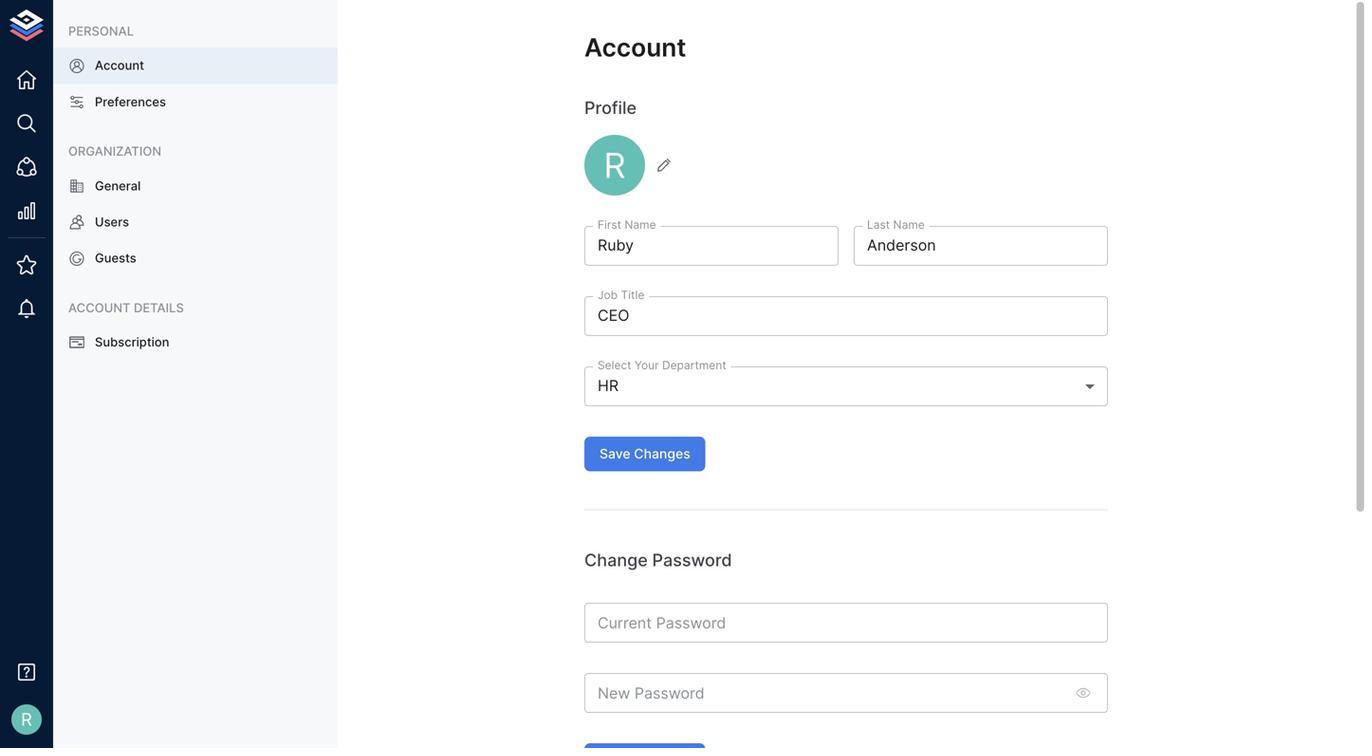 Task type: locate. For each thing, give the bounding box(es) containing it.
hr
[[598, 377, 619, 395]]

change
[[585, 550, 648, 571]]

1 horizontal spatial r
[[604, 144, 626, 186]]

your
[[635, 358, 659, 372]]

1 vertical spatial r button
[[6, 699, 47, 740]]

1 horizontal spatial r button
[[585, 135, 680, 196]]

2 password password field from the top
[[585, 673, 1065, 713]]

change password
[[585, 550, 733, 571]]

name right first
[[625, 218, 656, 232]]

select
[[598, 358, 632, 372]]

guests link
[[53, 240, 338, 277]]

0 horizontal spatial name
[[625, 218, 656, 232]]

account up the profile
[[585, 32, 687, 63]]

users
[[95, 215, 129, 229]]

save changes button
[[585, 437, 706, 471]]

general link
[[53, 168, 338, 204]]

account
[[68, 300, 131, 315]]

subscription
[[95, 335, 169, 349]]

account
[[585, 32, 687, 63], [95, 58, 144, 73]]

0 horizontal spatial account
[[95, 58, 144, 73]]

preferences
[[95, 94, 166, 109]]

0 vertical spatial r
[[604, 144, 626, 186]]

0 vertical spatial password password field
[[585, 603, 1109, 642]]

0 vertical spatial r button
[[585, 135, 680, 196]]

0 horizontal spatial r button
[[6, 699, 47, 740]]

preferences link
[[53, 84, 338, 120]]

1 horizontal spatial name
[[894, 218, 925, 232]]

name
[[625, 218, 656, 232], [894, 218, 925, 232]]

r button
[[585, 135, 680, 196], [6, 699, 47, 740]]

r
[[604, 144, 626, 186], [21, 709, 32, 730]]

save changes
[[600, 446, 691, 462]]

changes
[[634, 446, 691, 462]]

2 name from the left
[[894, 218, 925, 232]]

1 vertical spatial r
[[21, 709, 32, 730]]

1 vertical spatial password password field
[[585, 673, 1065, 713]]

Password password field
[[585, 603, 1109, 642], [585, 673, 1065, 713]]

name for last name
[[894, 218, 925, 232]]

profile
[[585, 97, 637, 118]]

Job Title text field
[[585, 296, 1109, 336]]

name right last
[[894, 218, 925, 232]]

account up preferences
[[95, 58, 144, 73]]

1 name from the left
[[625, 218, 656, 232]]



Task type: describe. For each thing, give the bounding box(es) containing it.
select your department hr
[[598, 358, 727, 395]]

name for first name
[[625, 218, 656, 232]]

first
[[598, 218, 622, 232]]

guests
[[95, 251, 136, 265]]

department
[[663, 358, 727, 372]]

password
[[653, 550, 733, 571]]

title
[[621, 288, 645, 302]]

organization
[[68, 144, 161, 159]]

First Name text field
[[585, 226, 839, 266]]

users link
[[53, 204, 338, 240]]

Select Your Department field
[[585, 367, 1109, 406]]

account details
[[68, 300, 184, 315]]

0 horizontal spatial r
[[21, 709, 32, 730]]

account link
[[53, 48, 338, 84]]

last name
[[868, 218, 925, 232]]

first name
[[598, 218, 656, 232]]

job
[[598, 288, 618, 302]]

Last Name text field
[[854, 226, 1109, 266]]

subscription link
[[53, 324, 338, 360]]

1 password password field from the top
[[585, 603, 1109, 642]]

general
[[95, 178, 141, 193]]

details
[[134, 300, 184, 315]]

1 horizontal spatial account
[[585, 32, 687, 63]]

save
[[600, 446, 631, 462]]

job title
[[598, 288, 645, 302]]

last
[[868, 218, 891, 232]]

personal
[[68, 24, 134, 38]]

account inside account link
[[95, 58, 144, 73]]



Task type: vqa. For each thing, say whether or not it's contained in the screenshot.
dialog
no



